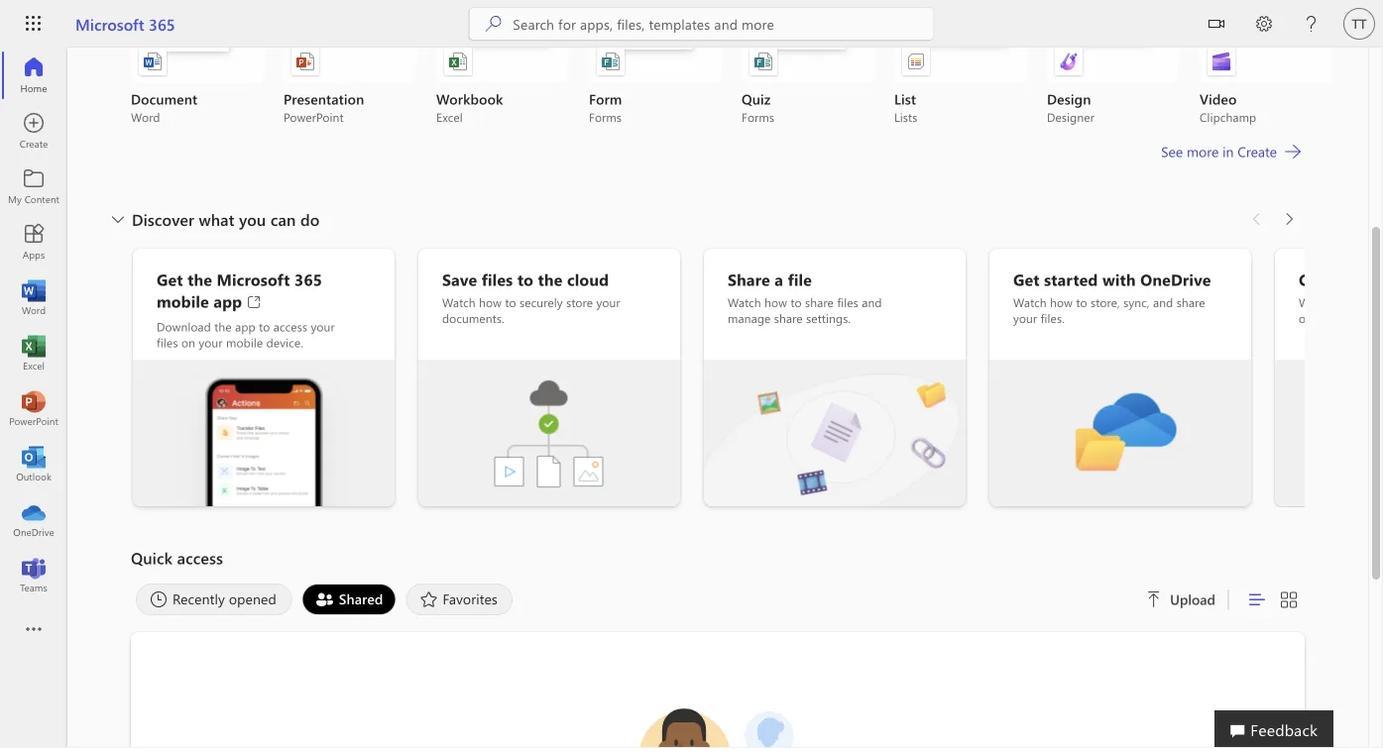 Task type: describe. For each thing, give the bounding box(es) containing it.
to inside download the app to access your files on your mobile device.
[[259, 319, 270, 335]]

store,
[[1091, 295, 1121, 310]]

feedback button
[[1215, 711, 1334, 749]]

lists
[[895, 109, 918, 125]]

form forms
[[589, 90, 622, 125]]

presentation
[[284, 90, 364, 108]]

word
[[131, 109, 160, 125]]

the for your
[[214, 319, 232, 335]]

recently opened element
[[136, 584, 292, 616]]

can
[[271, 209, 296, 230]]

favorites element
[[406, 584, 513, 616]]

download the app to access your files on your mobile device.
[[157, 319, 335, 351]]

mobile inside get the microsoft 365 mobile app
[[157, 291, 209, 312]]

share a file image
[[704, 360, 966, 507]]

1 horizontal spatial share
[[806, 295, 834, 310]]

you
[[239, 209, 266, 230]]

workbook excel
[[436, 90, 503, 125]]

app inside get the microsoft 365 mobile app
[[214, 291, 242, 312]]

mobile inside download the app to access your files on your mobile device.
[[226, 335, 263, 351]]

watch inside share a file watch how to share files and manage share settings.
[[728, 295, 762, 310]]

to left 'securely'
[[505, 295, 516, 310]]

files.
[[1041, 310, 1065, 326]]

manage
[[728, 310, 771, 326]]

a
[[775, 269, 784, 290]]

list containing document
[[131, 0, 1333, 125]]

tab list containing recently opened
[[131, 584, 1123, 616]]

get started with onedrive image
[[990, 360, 1252, 507]]

list lists
[[895, 90, 918, 125]]

quiz forms
[[742, 90, 775, 125]]

microsoft 365 banner
[[0, 0, 1384, 51]]

your right "on"
[[199, 335, 223, 351]]

how inside save files to the cloud watch how to securely store your documents.
[[479, 295, 502, 310]]

favorites tab
[[401, 584, 518, 616]]

to inside the collaborate watch how to ed
[[1362, 295, 1374, 310]]

new quiz image
[[754, 52, 774, 71]]

started
[[1045, 269, 1099, 290]]

how inside get started with onedrive watch how to store, sync, and share your files.
[[1051, 295, 1073, 310]]

tt button
[[1336, 0, 1384, 48]]

save files to the cloud image
[[419, 360, 681, 507]]

on
[[181, 335, 195, 351]]

files inside share a file watch how to share files and manage share settings.
[[838, 295, 859, 310]]

form
[[589, 90, 622, 108]]

365 inside get the microsoft 365 mobile app
[[295, 269, 322, 290]]

how inside the collaborate watch how to ed
[[1336, 295, 1359, 310]]

share for get started with onedrive
[[1177, 295, 1206, 310]]

quiz
[[742, 90, 771, 108]]

next image
[[1280, 203, 1300, 235]]

file
[[788, 269, 812, 290]]

 button
[[1193, 0, 1241, 51]]

save files to the cloud watch how to securely store your documents.
[[442, 269, 621, 326]]

share a file watch how to share files and manage share settings.
[[728, 269, 882, 326]]

shared element
[[302, 584, 396, 616]]

and inside get started with onedrive watch how to store, sync, and share your files.
[[1154, 295, 1174, 310]]

discover
[[132, 209, 194, 230]]

view more apps image
[[24, 621, 44, 641]]

shared
[[339, 590, 383, 609]]

your inside save files to the cloud watch how to securely store your documents.
[[597, 295, 621, 310]]

forms for quiz
[[742, 109, 775, 125]]

designer
[[1048, 109, 1095, 125]]

what
[[199, 209, 235, 230]]

powerpoint presentation image
[[296, 52, 315, 71]]

video clipchamp
[[1200, 90, 1257, 125]]

outlook image
[[24, 454, 44, 474]]

forms survey image
[[601, 52, 621, 71]]

save
[[442, 269, 477, 290]]

device.
[[267, 335, 303, 351]]

my content image
[[24, 177, 44, 196]]

get for get started with onedrive watch how to store, sync, and share your files.
[[1014, 269, 1040, 290]]

word image
[[24, 288, 44, 308]]

see more in create
[[1162, 142, 1278, 161]]

0 horizontal spatial access
[[177, 548, 223, 569]]

powerpoint image
[[24, 399, 44, 419]]

365 inside banner
[[149, 13, 175, 34]]

your inside get started with onedrive watch how to store, sync, and share your files.
[[1014, 310, 1038, 326]]

collaborate watch how to ed
[[1300, 269, 1384, 342]]

your right device.
[[311, 319, 335, 335]]

home image
[[24, 65, 44, 85]]

in
[[1223, 142, 1234, 161]]



Task type: locate. For each thing, give the bounding box(es) containing it.
1 horizontal spatial get
[[1014, 269, 1040, 290]]

share down onedrive
[[1177, 295, 1206, 310]]

mobile
[[157, 291, 209, 312], [226, 335, 263, 351]]

discover what you can do button
[[104, 203, 324, 235]]

excel workbook image
[[448, 52, 468, 71]]

shared tab
[[297, 584, 401, 616]]

3 how from the left
[[1051, 295, 1073, 310]]

watch down collaborate
[[1300, 295, 1333, 310]]

get started with onedrive watch how to store, sync, and share your files.
[[1014, 269, 1212, 326]]

document word
[[131, 90, 198, 125]]

0 vertical spatial app
[[214, 291, 242, 312]]

mobile up download
[[157, 291, 209, 312]]

0 horizontal spatial files
[[157, 335, 178, 351]]

1 vertical spatial access
[[177, 548, 223, 569]]

clipchamp
[[1200, 109, 1257, 125]]

settings.
[[807, 310, 851, 326]]

get up download
[[157, 269, 183, 290]]

create
[[1238, 142, 1278, 161]]

designer design image
[[1059, 52, 1079, 71]]

to down the file
[[791, 295, 802, 310]]

designer design image
[[1059, 52, 1079, 71]]

sync,
[[1124, 295, 1150, 310]]

microsoft up download the app to access your files on your mobile device.
[[217, 269, 290, 290]]

the inside save files to the cloud watch how to securely store your documents.
[[538, 269, 563, 290]]

upload
[[1171, 591, 1216, 609]]

1 horizontal spatial 365
[[295, 269, 322, 290]]

recently opened tab
[[131, 584, 297, 616]]

0 vertical spatial access
[[274, 319, 308, 335]]

the
[[188, 269, 212, 290], [538, 269, 563, 290], [214, 319, 232, 335]]

word document image
[[143, 52, 163, 71]]

2 how from the left
[[765, 295, 788, 310]]

microsoft inside banner
[[75, 13, 144, 34]]


[[1209, 16, 1225, 32]]

excel
[[436, 109, 463, 125]]

feedback
[[1251, 719, 1318, 741]]

your right store
[[597, 295, 621, 310]]

lists list image
[[907, 52, 927, 71]]

store
[[567, 295, 593, 310]]

empty state icon image
[[629, 696, 807, 749]]

2 horizontal spatial files
[[838, 295, 859, 310]]

microsoft
[[75, 13, 144, 34], [217, 269, 290, 290]]

microsoft up word document icon
[[75, 13, 144, 34]]

to up 'securely'
[[518, 269, 534, 290]]

to
[[518, 269, 534, 290], [505, 295, 516, 310], [791, 295, 802, 310], [1077, 295, 1088, 310], [1362, 295, 1374, 310], [259, 319, 270, 335]]

1 horizontal spatial and
[[1154, 295, 1174, 310]]

0 horizontal spatial forms
[[589, 109, 622, 125]]

navigation
[[0, 48, 67, 603]]

and inside share a file watch how to share files and manage share settings.
[[862, 295, 882, 310]]

 upload
[[1147, 591, 1216, 609]]

and right settings.
[[862, 295, 882, 310]]

get the microsoft 365 mobile app
[[157, 269, 322, 312]]

2 horizontal spatial the
[[538, 269, 563, 290]]

how down a
[[765, 295, 788, 310]]

4 how from the left
[[1336, 295, 1359, 310]]

files inside download the app to access your files on your mobile device.
[[157, 335, 178, 351]]

1 horizontal spatial mobile
[[226, 335, 263, 351]]

to left store,
[[1077, 295, 1088, 310]]

watch inside save files to the cloud watch how to securely store your documents.
[[442, 295, 476, 310]]

files
[[482, 269, 513, 290], [838, 295, 859, 310], [157, 335, 178, 351]]

1 vertical spatial files
[[838, 295, 859, 310]]

2 and from the left
[[1154, 295, 1174, 310]]

0 horizontal spatial mobile
[[157, 291, 209, 312]]

create image
[[24, 121, 44, 141]]

your left "files."
[[1014, 310, 1038, 326]]

and down onedrive
[[1154, 295, 1174, 310]]

document
[[131, 90, 198, 108]]

quick
[[131, 548, 173, 569]]

365 down do
[[295, 269, 322, 290]]

get inside get the microsoft 365 mobile app
[[157, 269, 183, 290]]

watch
[[442, 295, 476, 310], [728, 295, 762, 310], [1014, 295, 1047, 310], [1300, 295, 1333, 310]]

mobile left device.
[[226, 335, 263, 351]]

forms inside 'form forms'
[[589, 109, 622, 125]]

3 watch from the left
[[1014, 295, 1047, 310]]

with
[[1103, 269, 1136, 290]]

get inside get started with onedrive watch how to store, sync, and share your files.
[[1014, 269, 1040, 290]]

1 horizontal spatial access
[[274, 319, 308, 335]]

0 horizontal spatial microsoft
[[75, 13, 144, 34]]

1 horizontal spatial the
[[214, 319, 232, 335]]

collaborate in real time image
[[1276, 360, 1384, 507]]

get the microsoft 365 mobile app image
[[133, 360, 395, 507]]

share right manage
[[775, 310, 803, 326]]

clipchamp video image
[[1212, 52, 1232, 71]]


[[1147, 592, 1163, 608]]

4 watch from the left
[[1300, 295, 1333, 310]]

how
[[479, 295, 502, 310], [765, 295, 788, 310], [1051, 295, 1073, 310], [1336, 295, 1359, 310]]

watch down started
[[1014, 295, 1047, 310]]

download
[[157, 319, 211, 335]]

favorites
[[443, 590, 498, 609]]

to inside share a file watch how to share files and manage share settings.
[[791, 295, 802, 310]]

list
[[895, 90, 917, 108]]

2 horizontal spatial share
[[1177, 295, 1206, 310]]

1 forms from the left
[[589, 109, 622, 125]]

forms for form
[[589, 109, 622, 125]]

teams image
[[24, 565, 44, 585]]

Search box. Suggestions appear as you type. search field
[[513, 8, 934, 40]]

0 horizontal spatial share
[[775, 310, 803, 326]]

1 and from the left
[[862, 295, 882, 310]]

how left 'securely'
[[479, 295, 502, 310]]

see more in create link
[[1160, 140, 1305, 164]]

discover what you can do
[[132, 209, 320, 230]]

ed
[[1377, 295, 1384, 310]]

collaborate
[[1300, 269, 1384, 290]]

1 vertical spatial app
[[235, 319, 256, 335]]

the inside get the microsoft 365 mobile app
[[188, 269, 212, 290]]

onedrive
[[1141, 269, 1212, 290]]

forms down 'quiz'
[[742, 109, 775, 125]]

app down get the microsoft 365 mobile app
[[235, 319, 256, 335]]

get left started
[[1014, 269, 1040, 290]]

get
[[157, 269, 183, 290], [1014, 269, 1040, 290]]

app up download the app to access your files on your mobile device.
[[214, 291, 242, 312]]

watch inside get started with onedrive watch how to store, sync, and share your files.
[[1014, 295, 1047, 310]]

watch down share
[[728, 295, 762, 310]]

the right "on"
[[214, 319, 232, 335]]

2 vertical spatial files
[[157, 335, 178, 351]]

video
[[1200, 90, 1237, 108]]

documents.
[[442, 310, 505, 326]]

how inside share a file watch how to share files and manage share settings.
[[765, 295, 788, 310]]

how down collaborate
[[1336, 295, 1359, 310]]

1 vertical spatial microsoft
[[217, 269, 290, 290]]

tab list
[[131, 584, 1123, 616]]

0 vertical spatial 365
[[149, 13, 175, 34]]

securely
[[520, 295, 563, 310]]

the up download
[[188, 269, 212, 290]]

access
[[274, 319, 308, 335], [177, 548, 223, 569]]

365 up word document icon
[[149, 13, 175, 34]]

opened
[[229, 590, 277, 609]]

1 horizontal spatial forms
[[742, 109, 775, 125]]

to inside get started with onedrive watch how to store, sync, and share your files.
[[1077, 295, 1088, 310]]

workbook
[[436, 90, 503, 108]]

the up 'securely'
[[538, 269, 563, 290]]

2 get from the left
[[1014, 269, 1040, 290]]

365
[[149, 13, 175, 34], [295, 269, 322, 290]]

0 vertical spatial mobile
[[157, 291, 209, 312]]

forms
[[589, 109, 622, 125], [742, 109, 775, 125]]

see
[[1162, 142, 1184, 161]]

tt
[[1353, 16, 1367, 31]]

the for app
[[188, 269, 212, 290]]

do
[[301, 209, 320, 230]]

share
[[806, 295, 834, 310], [1177, 295, 1206, 310], [775, 310, 803, 326]]

1 how from the left
[[479, 295, 502, 310]]

2 forms from the left
[[742, 109, 775, 125]]

1 horizontal spatial microsoft
[[217, 269, 290, 290]]

None search field
[[470, 8, 934, 40]]

0 horizontal spatial get
[[157, 269, 183, 290]]

files inside save files to the cloud watch how to securely store your documents.
[[482, 269, 513, 290]]

0 horizontal spatial the
[[188, 269, 212, 290]]

1 get from the left
[[157, 269, 183, 290]]

your
[[597, 295, 621, 310], [1014, 310, 1038, 326], [311, 319, 335, 335], [199, 335, 223, 351]]

quick access
[[131, 548, 223, 569]]

excel image
[[24, 343, 44, 363]]

cloud
[[567, 269, 609, 290]]

to down get the microsoft 365 mobile app
[[259, 319, 270, 335]]

share down the file
[[806, 295, 834, 310]]

forms down the 'form'
[[589, 109, 622, 125]]

1 vertical spatial 365
[[295, 269, 322, 290]]

share inside get started with onedrive watch how to store, sync, and share your files.
[[1177, 295, 1206, 310]]

1 vertical spatial mobile
[[226, 335, 263, 351]]

recently opened
[[173, 590, 277, 609]]

list
[[131, 0, 1333, 125]]

watch inside the collaborate watch how to ed
[[1300, 295, 1333, 310]]

microsoft 365
[[75, 13, 175, 34]]

1 horizontal spatial files
[[482, 269, 513, 290]]

share for share a file
[[775, 310, 803, 326]]

create new element
[[131, 0, 1333, 203]]

onedrive image
[[24, 510, 44, 530]]

app
[[214, 291, 242, 312], [235, 319, 256, 335]]

design designer
[[1048, 90, 1095, 125]]

more
[[1187, 142, 1219, 161]]

and
[[862, 295, 882, 310], [1154, 295, 1174, 310]]

1 watch from the left
[[442, 295, 476, 310]]

design
[[1048, 90, 1092, 108]]

recently
[[173, 590, 225, 609]]

app inside download the app to access your files on your mobile device.
[[235, 319, 256, 335]]

powerpoint
[[284, 109, 344, 125]]

share
[[728, 269, 771, 290]]

2 watch from the left
[[728, 295, 762, 310]]

0 vertical spatial files
[[482, 269, 513, 290]]

microsoft inside get the microsoft 365 mobile app
[[217, 269, 290, 290]]

get for get the microsoft 365 mobile app
[[157, 269, 183, 290]]

to left ed
[[1362, 295, 1374, 310]]

the inside download the app to access your files on your mobile device.
[[214, 319, 232, 335]]

apps image
[[24, 232, 44, 252]]

watch down save
[[442, 295, 476, 310]]

access up recently
[[177, 548, 223, 569]]

how down started
[[1051, 295, 1073, 310]]

access down get the microsoft 365 mobile app
[[274, 319, 308, 335]]

access inside download the app to access your files on your mobile device.
[[274, 319, 308, 335]]

0 horizontal spatial and
[[862, 295, 882, 310]]

presentation powerpoint
[[284, 90, 364, 125]]

0 vertical spatial microsoft
[[75, 13, 144, 34]]

0 horizontal spatial 365
[[149, 13, 175, 34]]



Task type: vqa. For each thing, say whether or not it's contained in the screenshot.
the Get
yes



